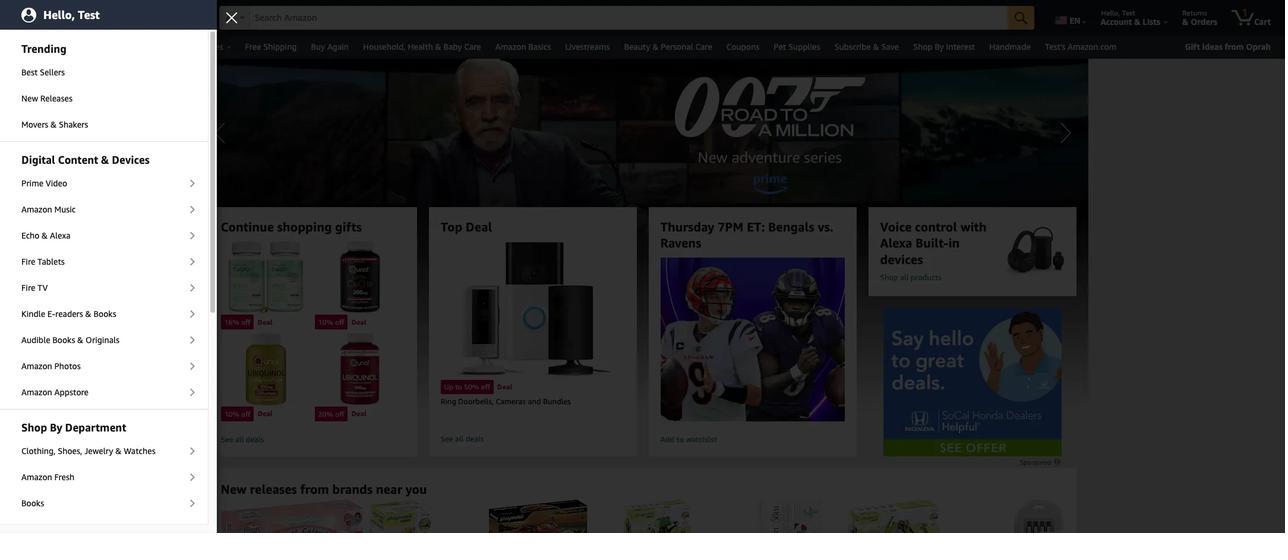 Task type: vqa. For each thing, say whether or not it's contained in the screenshot.
fourth the it
no



Task type: describe. For each thing, give the bounding box(es) containing it.
deal for qunol ubiquinol coq10 100mg softgels, ubiquinol - active form of coenzyme q10, antioxidant for heart health, healthy blood pressure levels, beneficial to statin users, 120 count image
[[258, 410, 273, 419]]

up to 50 % off
[[444, 383, 490, 392]]

angeles
[[152, 8, 177, 17]]

groceries link
[[181, 39, 238, 55]]

groceries
[[188, 42, 223, 52]]

1 care from the left
[[465, 42, 481, 52]]

1 horizontal spatial see
[[441, 435, 453, 444]]

amazon music link
[[0, 197, 208, 222]]

doorbells,
[[459, 397, 494, 407]]

off right %
[[481, 383, 490, 392]]

add to watchlist
[[661, 435, 718, 445]]

en
[[1070, 15, 1081, 26]]

test 's amazon.com
[[1046, 42, 1117, 52]]

amazon.com
[[1068, 42, 1117, 52]]

et:
[[747, 220, 765, 235]]

account
[[1101, 17, 1133, 27]]

deal for coq10 600mg softgels | high absorption coq10 ubiquinol supplement | reduced form enhanced with vitamin e & omega 3 6 9 | antioxidant powerhouse good for health | 120 softgels image
[[258, 318, 273, 327]]

new releases link
[[0, 86, 208, 111]]

deal for qunol ubiquinol coq10 100mg softgels, qunol mega ubiquinol 100mg - superior absorption - active form of coenzyme q10 for heart health - 100 count image
[[352, 410, 367, 419]]

digital content & devices
[[21, 153, 150, 166]]

see all deals link for shopping
[[221, 435, 405, 445]]

echo & alexa
[[21, 231, 70, 241]]

supplies
[[789, 42, 821, 52]]

ring
[[441, 397, 457, 407]]

ring doorbells, cameras and bundles
[[441, 397, 571, 407]]

gift
[[1186, 42, 1201, 52]]

best sellers link
[[0, 60, 208, 85]]

qunol ubiquinol coq10 100mg softgels, ubiquinol - active form of coenzyme q10, antioxidant for heart health, healthy blood pressure levels, beneficial to statin users, 120 count image
[[221, 334, 311, 406]]

& right movers
[[51, 119, 57, 130]]

coq10 600mg softgels | high absorption coq10 ubiquinol supplement | reduced form enhanced with vitamin e & omega 3 6 9 | antioxidant powerhouse good for health | 120 softgels image
[[221, 242, 311, 314]]

alexa inside voice control with alexa built-in devices shop all products
[[881, 236, 913, 251]]

& left originals
[[77, 335, 83, 345]]

basics
[[529, 42, 551, 52]]

readers
[[55, 309, 83, 319]]

2 horizontal spatial test
[[1123, 8, 1136, 17]]

and
[[528, 397, 541, 407]]

amazon for amazon appstore
[[21, 388, 52, 398]]

movers & shakers
[[21, 119, 88, 130]]

All search field
[[219, 6, 1035, 31]]

beauty & personal care link
[[617, 39, 720, 55]]

to for delivering
[[130, 8, 137, 17]]

voice
[[881, 220, 912, 235]]

fire tv
[[21, 283, 48, 293]]

epson workforce es-c220 compact desktop document scanner with 2-sided scanning and auto document feeder (adf) for pc and mac image
[[743, 500, 842, 534]]

amazon fresh
[[21, 473, 74, 483]]

10% off for qunol coq10 200mg softgels, ultra coq10 - ultra high absorption coenzyme q10 supplements - antioxidant supplement for vascular and heart health & energy production - 2 month supply - 60 count image
[[318, 318, 344, 327]]

free shipping
[[245, 42, 297, 52]]

fresh
[[54, 473, 74, 483]]

los
[[139, 8, 150, 17]]

watch thursday night football on prime video image
[[650, 258, 855, 422]]

thursday 7pm et: bengals vs. ravens
[[661, 220, 834, 251]]

qunol ubiquinol coq10 100mg softgels, qunol mega ubiquinol 100mg - superior absorption - active form of coenzyme q10 for heart health - 100 count image
[[315, 334, 405, 406]]

watchlist
[[686, 435, 718, 445]]

2 horizontal spatial books
[[94, 309, 116, 319]]

1 horizontal spatial test
[[1046, 42, 1061, 52]]

amazon image
[[13, 11, 71, 29]]

amazon for amazon music
[[21, 204, 52, 215]]

2 care from the left
[[696, 42, 713, 52]]

delivering to los angeles 90005 update location
[[96, 8, 200, 27]]

test inside hello, test link
[[78, 8, 100, 21]]

0 horizontal spatial hello, test
[[43, 8, 100, 21]]

clothing, shoes, jewelry & watches
[[21, 446, 156, 457]]

10% for qunol ubiquinol coq10 100mg softgels, ubiquinol - active form of coenzyme q10, antioxidant for heart health, healthy blood pressure levels, beneficial to statin users, 120 count image
[[224, 410, 239, 419]]

& right jewelry
[[115, 446, 122, 457]]

0 horizontal spatial deals
[[246, 435, 264, 445]]

off for qunol coq10 200mg softgels, ultra coq10 - ultra high absorption coenzyme q10 supplements - antioxidant supplement for vascular and heart health & energy production - 2 month supply - 60 count image
[[335, 318, 344, 327]]

buy
[[311, 42, 325, 52]]

gift ideas from oprah
[[1186, 42, 1272, 52]]

shopping
[[277, 220, 332, 235]]

books link
[[0, 492, 208, 517]]

tul® bp series retractable ballpoint pens, medium point, 1.0 mm, black barrels with gold block, black ink, pack of 4 pens image
[[1014, 500, 1063, 534]]

en link
[[1049, 3, 1092, 33]]

audible
[[21, 335, 50, 345]]

7pm
[[718, 220, 744, 235]]

amazon appstore link
[[0, 380, 208, 405]]

Search Amazon text field
[[250, 7, 1008, 29]]

delivering
[[96, 8, 128, 17]]

you
[[406, 483, 427, 498]]

up
[[444, 383, 454, 392]]

baby
[[444, 42, 462, 52]]

voice control with alexa built-in devices shop all products
[[881, 220, 987, 282]]

amazon for amazon basics
[[496, 42, 526, 52]]

gifts
[[335, 220, 362, 235]]

deal for qunol coq10 200mg softgels, ultra coq10 - ultra high absorption coenzyme q10 supplements - antioxidant supplement for vascular and heart health & energy production - 2 month supply - 60 count image
[[352, 318, 367, 327]]

from for releases
[[300, 483, 329, 498]]

thursday
[[661, 220, 715, 235]]

1 horizontal spatial see all deals
[[441, 435, 484, 444]]

echo
[[21, 231, 40, 241]]

0 horizontal spatial all
[[235, 435, 244, 445]]

amazon basics link
[[489, 39, 558, 55]]

playmobil 71317 1.2.3 & disney: winnie's & tigger's bee garden image
[[848, 500, 989, 534]]

off for coq10 600mg softgels | high absorption coq10 ubiquinol supplement | reduced form enhanced with vitamin e & omega 3 6 9 | antioxidant powerhouse good for health | 120 softgels image
[[241, 318, 251, 327]]

releases
[[250, 483, 297, 498]]

bengals
[[769, 220, 815, 235]]

clothing,
[[21, 446, 56, 457]]

prime video
[[21, 178, 67, 188]]

deal for ring doorbells, cameras and bundles image
[[497, 383, 513, 392]]

1
[[1243, 7, 1248, 18]]

ideas
[[1203, 42, 1223, 52]]

off for qunol ubiquinol coq10 100mg softgels, ubiquinol - active form of coenzyme q10, antioxidant for heart health, healthy blood pressure levels, beneficial to statin users, 120 count image
[[241, 410, 251, 419]]

all inside all search box
[[226, 14, 234, 23]]

playmobil 71318 1.2.3 & disney: winnie's counter balance honey pot, winnie-the-pooh, educational toys for toddlers image
[[369, 500, 479, 534]]

household,
[[363, 42, 406, 52]]

fire tablets
[[21, 257, 65, 267]]

shoes,
[[58, 446, 82, 457]]

all inside voice control with alexa built-in devices shop all products
[[901, 273, 909, 282]]

1 horizontal spatial books
[[52, 335, 75, 345]]

0 horizontal spatial devices
[[112, 153, 150, 166]]

amazon for amazon photos
[[21, 361, 52, 372]]

qunol coq10 200mg softgels, ultra coq10 - ultra high absorption coenzyme q10 supplements - antioxidant supplement for vascular and heart health & energy production - 2 month supply - 60 count image
[[315, 242, 405, 314]]

voice control with alexa built-in devices | shop all products image
[[1004, 227, 1065, 277]]

ravens
[[661, 236, 702, 251]]

buy again link
[[304, 39, 356, 55]]

0 horizontal spatial see
[[221, 435, 233, 445]]

by
[[50, 421, 62, 435]]

sponsored link
[[1020, 458, 1062, 467]]

new releases
[[21, 93, 73, 103]]

%
[[473, 383, 479, 392]]

movers
[[21, 119, 48, 130]]

devices inside voice control with alexa built-in devices shop all products
[[881, 252, 924, 267]]

subscribe & save link
[[828, 39, 907, 55]]

& right beauty
[[653, 42, 659, 52]]

personal
[[661, 42, 694, 52]]

fire for fire tablets
[[21, 257, 35, 267]]

shakers
[[59, 119, 88, 130]]

content
[[58, 153, 98, 166]]



Task type: locate. For each thing, give the bounding box(es) containing it.
deal right 20% off
[[352, 410, 367, 419]]

bundles
[[543, 397, 571, 407]]

playmobil 71316 1.2.3 & disney: winnie's & piglet's tree house​ image
[[623, 500, 737, 534]]

shop all products link
[[881, 273, 1004, 283]]

0 vertical spatial 10%
[[318, 318, 333, 327]]

deals down doorbells,
[[466, 435, 484, 444]]

1 vertical spatial from
[[300, 483, 329, 498]]

deals up releases
[[246, 435, 264, 445]]

see
[[441, 435, 453, 444], [221, 435, 233, 445]]

digital
[[21, 153, 55, 166]]

16% off
[[224, 318, 251, 327]]

from
[[1225, 42, 1245, 52], [300, 483, 329, 498]]

0 horizontal spatial see all deals link
[[221, 435, 405, 445]]

to right add at bottom right
[[677, 435, 684, 445]]

care right the baby
[[465, 42, 481, 52]]

1 horizontal spatial all
[[226, 14, 234, 23]]

add to watchlist link
[[649, 258, 857, 448]]

alexa down voice in the right top of the page
[[881, 236, 913, 251]]

new for new releases
[[21, 93, 38, 103]]

playmobil 2023 advent calendar - christmas under the rainbow image
[[221, 500, 363, 534]]

& up prime video link
[[101, 153, 109, 166]]

off right 16%
[[241, 318, 251, 327]]

see all deals link down 20%
[[221, 435, 405, 445]]

echo & alexa link
[[0, 224, 208, 248]]

see all deals up releases
[[221, 435, 264, 445]]

top deal
[[441, 220, 492, 235]]

16%
[[224, 318, 239, 327]]

off for qunol ubiquinol coq10 100mg softgels, qunol mega ubiquinol 100mg - superior absorption - active form of coenzyme q10 for heart health - 100 count image
[[335, 410, 344, 419]]

subscribe
[[835, 42, 871, 52]]

new down best
[[21, 93, 38, 103]]

amazon basics
[[496, 42, 551, 52]]

prime
[[21, 178, 43, 188]]

shop by interest link
[[907, 39, 983, 55]]

1 horizontal spatial new
[[221, 483, 247, 498]]

pet supplies
[[774, 42, 821, 52]]

appstore
[[54, 388, 89, 398]]

from inside navigation navigation
[[1225, 42, 1245, 52]]

all up best
[[27, 42, 38, 52]]

20% off
[[318, 410, 344, 419]]

1 horizontal spatial 10%
[[318, 318, 333, 327]]

hello, test inside navigation navigation
[[1102, 8, 1136, 17]]

0 horizontal spatial new
[[21, 93, 38, 103]]

deal down qunol ubiquinol coq10 100mg softgels, ubiquinol - active form of coenzyme q10, antioxidant for heart health, healthy blood pressure levels, beneficial to statin users, 120 count image
[[258, 410, 273, 419]]

hello, test
[[43, 8, 100, 21], [1102, 8, 1136, 17]]

1 horizontal spatial devices
[[881, 252, 924, 267]]

near
[[376, 483, 402, 498]]

0 horizontal spatial to
[[130, 8, 137, 17]]

10% off down qunol coq10 200mg softgels, ultra coq10 - ultra high absorption coenzyme q10 supplements - antioxidant supplement for vascular and heart health & energy production - 2 month supply - 60 count image
[[318, 318, 344, 327]]

1 horizontal spatial shop
[[914, 42, 933, 52]]

from right the ideas
[[1225, 42, 1245, 52]]

None submit
[[1008, 6, 1035, 30]]

coupons
[[727, 42, 760, 52]]

again
[[327, 42, 349, 52]]

care right personal
[[696, 42, 713, 52]]

shop left by
[[914, 42, 933, 52]]

shipping
[[263, 42, 297, 52]]

hello, inside navigation navigation
[[1102, 8, 1121, 17]]

handmade link
[[983, 39, 1038, 55]]

10% for qunol coq10 200mg softgels, ultra coq10 - ultra high absorption coenzyme q10 supplements - antioxidant supplement for vascular and heart health & energy production - 2 month supply - 60 count image
[[318, 318, 333, 327]]

0 vertical spatial shop
[[914, 42, 933, 52]]

continue shopping gifts
[[221, 220, 362, 235]]

1 horizontal spatial 10% off
[[318, 318, 344, 327]]

beauty
[[624, 42, 651, 52]]

jewelry
[[85, 446, 113, 457]]

leave feedback on sponsored ad element
[[1020, 459, 1062, 467]]

0 horizontal spatial care
[[465, 42, 481, 52]]

10% down qunol ubiquinol coq10 100mg softgels, ubiquinol - active form of coenzyme q10, antioxidant for heart health, healthy blood pressure levels, beneficial to statin users, 120 count image
[[224, 410, 239, 419]]

livestreams link
[[558, 39, 617, 55]]

1 horizontal spatial from
[[1225, 42, 1245, 52]]

by
[[935, 42, 945, 52]]

devices up the products on the right bottom of the page
[[881, 252, 924, 267]]

new for new releases from brands near you
[[221, 483, 247, 498]]

1 horizontal spatial all
[[455, 435, 464, 444]]

originals
[[86, 335, 120, 345]]

with
[[961, 220, 987, 235]]

10%
[[318, 318, 333, 327], [224, 410, 239, 419]]

hello, up holiday
[[43, 8, 75, 21]]

shop inside navigation navigation
[[914, 42, 933, 52]]

save
[[882, 42, 899, 52]]

1 vertical spatial 10%
[[224, 410, 239, 419]]

1 vertical spatial all
[[27, 42, 38, 52]]

0 vertical spatial from
[[1225, 42, 1245, 52]]

50
[[464, 383, 473, 392]]

test down 'en' link
[[1046, 42, 1061, 52]]

alexa down music
[[50, 231, 70, 241]]

books down fire tv link
[[94, 309, 116, 319]]

new inside new releases 'link'
[[21, 93, 38, 103]]

amazon photos link
[[0, 354, 208, 379]]

trending
[[21, 42, 67, 55]]

2 fire from the top
[[21, 283, 35, 293]]

hello, right en
[[1102, 8, 1121, 17]]

0 horizontal spatial books
[[21, 499, 44, 509]]

books up photos
[[52, 335, 75, 345]]

0 vertical spatial 10% off
[[318, 318, 344, 327]]

& right echo
[[42, 231, 48, 241]]

to for add
[[677, 435, 684, 445]]

10% off
[[318, 318, 344, 327], [224, 410, 251, 419]]

1 horizontal spatial hello,
[[1102, 8, 1121, 17]]

household, health & baby care link
[[356, 39, 489, 55]]

oprah
[[1247, 42, 1272, 52]]

movers & shakers link
[[0, 112, 208, 137]]

deal right 16% off
[[258, 318, 273, 327]]

best sellers
[[21, 67, 65, 77]]

shop by department
[[21, 421, 126, 435]]

returns & orders
[[1183, 8, 1218, 27]]

department
[[65, 421, 126, 435]]

kindle e-readers & books link
[[0, 302, 208, 327]]

tv
[[37, 283, 48, 293]]

off down qunol ubiquinol coq10 100mg softgels, ubiquinol - active form of coenzyme q10, antioxidant for heart health, healthy blood pressure levels, beneficial to statin users, 120 count image
[[241, 410, 251, 419]]

to left los
[[130, 8, 137, 17]]

amazon down clothing, on the left bottom
[[21, 473, 52, 483]]

new inside main content
[[221, 483, 247, 498]]

tablets
[[37, 257, 65, 267]]

0 horizontal spatial all
[[27, 42, 38, 52]]

see all deals down 'ring'
[[441, 435, 484, 444]]

amazon down the prime
[[21, 204, 52, 215]]

10% down qunol coq10 200mg softgels, ultra coq10 - ultra high absorption coenzyme q10 supplements - antioxidant supplement for vascular and heart health & energy production - 2 month supply - 60 count image
[[318, 318, 333, 327]]

1 horizontal spatial care
[[696, 42, 713, 52]]

playmobil magnum p.i. ferrari 308gt image
[[485, 500, 617, 534]]

fire left tablets
[[21, 257, 35, 267]]

& left orders
[[1183, 17, 1189, 27]]

ring doorbells, cameras and bundles image
[[452, 242, 613, 378]]

all up groceries "link" at top
[[226, 14, 234, 23]]

1 vertical spatial devices
[[881, 252, 924, 267]]

livestreams
[[565, 42, 610, 52]]

hello, test up holiday
[[43, 8, 100, 21]]

shop by interest
[[914, 42, 976, 52]]

deal right top
[[466, 220, 492, 235]]

2 vertical spatial to
[[677, 435, 684, 445]]

built-
[[916, 236, 949, 251]]

watch the amazon original series 007: road to a million with prime now on prime video image
[[197, 59, 1089, 416]]

navigation navigation
[[0, 0, 1286, 59]]

control
[[915, 220, 958, 235]]

amazon left basics
[[496, 42, 526, 52]]

1 vertical spatial new
[[221, 483, 247, 498]]

0 horizontal spatial 10% off
[[224, 410, 251, 419]]

10% off down qunol ubiquinol coq10 100mg softgels, ubiquinol - active form of coenzyme q10, antioxidant for heart health, healthy blood pressure levels, beneficial to statin users, 120 count image
[[224, 410, 251, 419]]

0 vertical spatial to
[[130, 8, 137, 17]]

amazon inside navigation navigation
[[496, 42, 526, 52]]

new left releases
[[221, 483, 247, 498]]

& left save
[[874, 42, 880, 52]]

shop left the products on the right bottom of the page
[[881, 273, 899, 282]]

1 vertical spatial fire
[[21, 283, 35, 293]]

handmade
[[990, 42, 1031, 52]]

coupons link
[[720, 39, 767, 55]]

& left lists on the right top of the page
[[1135, 17, 1141, 27]]

main content containing continue shopping gifts
[[0, 59, 1286, 534]]

fire left tv
[[21, 283, 35, 293]]

see all deals link for deal
[[441, 434, 625, 445]]

to inside delivering to los angeles 90005 update location
[[130, 8, 137, 17]]

1 vertical spatial to
[[455, 383, 462, 392]]

see all deals link down and
[[441, 434, 625, 445]]

1 vertical spatial 10% off
[[224, 410, 251, 419]]

interest
[[947, 42, 976, 52]]

subscribe & save
[[835, 42, 899, 52]]

location
[[126, 17, 158, 27]]

0 horizontal spatial 10%
[[224, 410, 239, 419]]

amazon down audible
[[21, 361, 52, 372]]

photos
[[54, 361, 81, 372]]

audible books & originals
[[21, 335, 120, 345]]

add
[[661, 435, 675, 445]]

0 horizontal spatial shop
[[881, 273, 899, 282]]

from up playmobil 2023 advent calendar - christmas under the rainbow image
[[300, 483, 329, 498]]

deal up ring doorbells, cameras and bundles
[[497, 383, 513, 392]]

1 horizontal spatial alexa
[[881, 236, 913, 251]]

from for ideas
[[1225, 42, 1245, 52]]

list inside main content
[[221, 500, 1286, 534]]

all
[[226, 14, 234, 23], [27, 42, 38, 52]]

0 horizontal spatial test
[[78, 8, 100, 21]]

0 horizontal spatial alexa
[[50, 231, 70, 241]]

test left lists on the right top of the page
[[1123, 8, 1136, 17]]

fire for fire tv
[[21, 283, 35, 293]]

0 vertical spatial all
[[226, 14, 234, 23]]

amazon for amazon fresh
[[21, 473, 52, 483]]

hello, test left lists on the right top of the page
[[1102, 8, 1136, 17]]

cameras
[[496, 397, 526, 407]]

main content
[[0, 59, 1286, 534]]

hello, test link
[[0, 0, 217, 30]]

0 vertical spatial new
[[21, 93, 38, 103]]

0 horizontal spatial from
[[300, 483, 329, 498]]

0 vertical spatial fire
[[21, 257, 35, 267]]

0 horizontal spatial hello,
[[43, 8, 75, 21]]

amazon down amazon photos on the left
[[21, 388, 52, 398]]

all button
[[9, 36, 44, 59]]

1 fire from the top
[[21, 257, 35, 267]]

kindle
[[21, 309, 45, 319]]

to left "50"
[[455, 383, 462, 392]]

off
[[241, 318, 251, 327], [335, 318, 344, 327], [481, 383, 490, 392], [241, 410, 251, 419], [335, 410, 344, 419]]

10% off for qunol ubiquinol coq10 100mg softgels, ubiquinol - active form of coenzyme q10, antioxidant for heart health, healthy blood pressure levels, beneficial to statin users, 120 count image
[[224, 410, 251, 419]]

deals
[[83, 42, 104, 52]]

vs.
[[818, 220, 834, 235]]

deal down qunol coq10 200mg softgels, ultra coq10 - ultra high absorption coenzyme q10 supplements - antioxidant supplement for vascular and heart health & energy production - 2 month supply - 60 count image
[[352, 318, 367, 327]]

& left the baby
[[435, 42, 442, 52]]

1 horizontal spatial hello, test
[[1102, 8, 1136, 17]]

off right 20%
[[335, 410, 344, 419]]

's
[[1061, 42, 1066, 52]]

& right readers
[[85, 309, 91, 319]]

amazon fresh link
[[0, 465, 208, 490]]

amazon photos
[[21, 361, 81, 372]]

list
[[221, 500, 1286, 534]]

kindle e-readers & books
[[21, 309, 116, 319]]

2 horizontal spatial to
[[677, 435, 684, 445]]

&
[[1135, 17, 1141, 27], [1183, 17, 1189, 27], [435, 42, 442, 52], [653, 42, 659, 52], [874, 42, 880, 52], [51, 119, 57, 130], [101, 153, 109, 166], [42, 231, 48, 241], [85, 309, 91, 319], [77, 335, 83, 345], [115, 446, 122, 457]]

devices up prime video link
[[112, 153, 150, 166]]

lists
[[1143, 17, 1161, 27]]

& inside returns & orders
[[1183, 17, 1189, 27]]

1 horizontal spatial to
[[455, 383, 462, 392]]

all inside all button
[[27, 42, 38, 52]]

1 horizontal spatial see all deals link
[[441, 434, 625, 445]]

1 vertical spatial shop
[[881, 273, 899, 282]]

gift ideas from oprah link
[[1181, 39, 1276, 55]]

books down amazon fresh
[[21, 499, 44, 509]]

update
[[96, 17, 124, 27]]

account & lists
[[1101, 17, 1161, 27]]

amazon inside 'link'
[[21, 473, 52, 483]]

none submit inside all search box
[[1008, 6, 1035, 30]]

1 horizontal spatial deals
[[466, 435, 484, 444]]

test up deals
[[78, 8, 100, 21]]

0 vertical spatial books
[[94, 309, 116, 319]]

fire tv link
[[0, 276, 208, 301]]

shop inside voice control with alexa built-in devices shop all products
[[881, 273, 899, 282]]

0 vertical spatial devices
[[112, 153, 150, 166]]

2 horizontal spatial all
[[901, 273, 909, 282]]

off down qunol coq10 200mg softgels, ultra coq10 - ultra high absorption coenzyme q10 supplements - antioxidant supplement for vascular and heart health & energy production - 2 month supply - 60 count image
[[335, 318, 344, 327]]

to
[[130, 8, 137, 17], [455, 383, 462, 392], [677, 435, 684, 445]]

2 vertical spatial books
[[21, 499, 44, 509]]

to for up
[[455, 383, 462, 392]]

1 vertical spatial books
[[52, 335, 75, 345]]

0 horizontal spatial see all deals
[[221, 435, 264, 445]]



